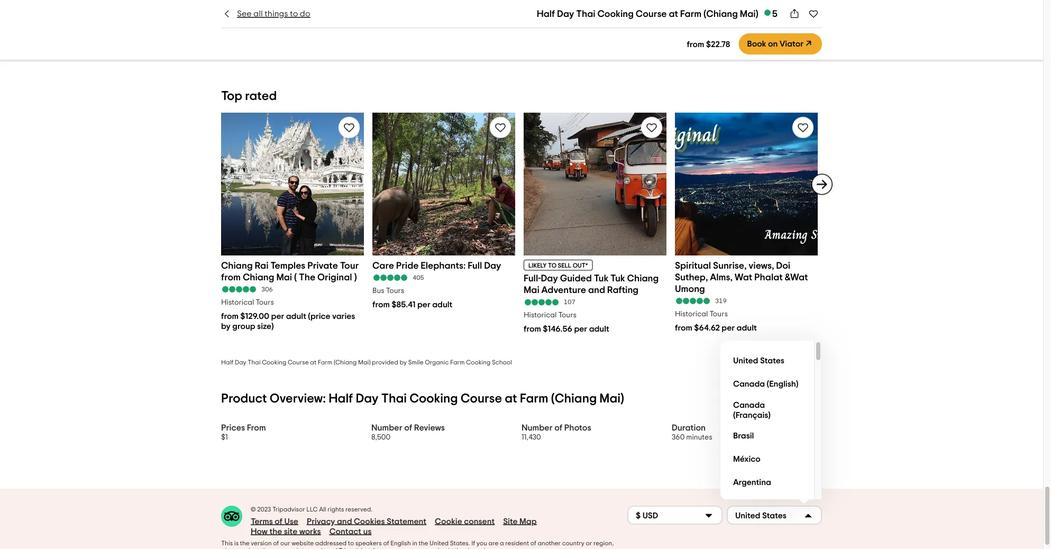 Task type: describe. For each thing, give the bounding box(es) containing it.
down
[[482, 548, 497, 550]]

and inside "link"
[[337, 517, 352, 526]]

tours down 107
[[559, 311, 577, 319]]

of inside number of reviews 8,500
[[405, 424, 413, 432]]

adult for from $146.56 per adult
[[590, 325, 610, 333]]

save to a trip image for care pride elephants: full day
[[494, 121, 507, 134]]

save to a trip image for likely to sell out*
[[646, 121, 659, 134]]

from $18.51
[[676, 22, 717, 31]]

full- inside the likely to sell out* full-day guided tuk tuk chiang mai adventure and rafting
[[524, 274, 541, 283]]

historical tours up $64.62
[[676, 310, 728, 318]]

historical tours up from $129.00
[[221, 298, 274, 306]]

of left another
[[531, 540, 537, 547]]

umong
[[676, 284, 706, 293]]

$146.56
[[543, 325, 573, 333]]

107
[[564, 299, 576, 305]]

of up your
[[384, 540, 389, 547]]

$64.62
[[695, 323, 721, 332]]

the up select
[[240, 540, 250, 547]]

on
[[769, 40, 778, 48]]

product overview: half day thai cooking course at farm (chiang mai)
[[221, 392, 625, 405]]

resident
[[506, 540, 529, 547]]

chiang down rai
[[243, 272, 275, 282]]

save to a trip image for spiritual sunrise, views, doi suthep, alms, wat phalat &wat umong
[[797, 121, 810, 134]]

another
[[538, 540, 561, 547]]

from for from $65.48 per adult
[[373, 22, 390, 31]]

viator
[[780, 40, 804, 48]]

cookies
[[354, 517, 385, 526]]

this is the version of our website addressed to speakers of english in the united states
[[221, 540, 469, 547]]

all
[[254, 10, 263, 18]]

site map how the site works
[[251, 517, 537, 536]]

see all things to do
[[237, 10, 311, 18]]

appropriate
[[272, 548, 308, 550]]

do
[[300, 10, 311, 18]]

5.0 of 5 bubbles. 319 reviews element
[[676, 297, 818, 305]]

©
[[251, 507, 256, 513]]

historical up from $18.51
[[676, 9, 709, 17]]

$65.48
[[392, 22, 418, 31]]

adult for from $45.55 per adult
[[586, 11, 606, 19]]

our
[[281, 540, 290, 547]]

(price for from $18.51
[[756, 22, 778, 31]]

$
[[636, 512, 641, 520]]

sunrise,
[[714, 261, 747, 270]]

doi
[[777, 261, 791, 270]]

the right select
[[261, 548, 271, 550]]

historical up from $129.00
[[221, 298, 254, 306]]

tripadvisor inside . if you are a resident of another country or region, please select the appropriate version of tripadvisor for your country or region in the drop-down menu.
[[339, 548, 372, 550]]

2023
[[257, 507, 271, 513]]

provided
[[372, 359, 399, 366]]

region
[[428, 548, 447, 550]]

map
[[520, 517, 537, 526]]

see
[[237, 10, 252, 18]]

united for united states popup button
[[736, 512, 761, 520]]

canada (english)
[[734, 380, 799, 388]]

care
[[373, 261, 394, 270]]

please
[[221, 548, 241, 550]]

your
[[383, 548, 396, 550]]

the inside site map how the site works
[[270, 527, 282, 536]]

per for from $146.56 per adult
[[575, 325, 588, 333]]

1 horizontal spatial course
[[461, 392, 502, 405]]

5.0 of 5 bubbles. 405 reviews element
[[373, 274, 516, 281]]

half for half day thai cooking course at farm (chiang mai) provided by smile organic farm cooking school
[[221, 359, 234, 366]]

méxico link
[[730, 448, 806, 471]]

united states button
[[727, 506, 823, 525]]

school
[[492, 359, 512, 366]]

historical up $64.62
[[676, 310, 709, 318]]

guided
[[560, 274, 592, 283]]

0 vertical spatial version
[[251, 540, 272, 547]]

tour
[[340, 261, 359, 270]]

5.0 of 5 bubbles. 306 reviews element
[[221, 286, 364, 293]]

speakers
[[356, 540, 382, 547]]

at for half day thai cooking course at farm (chiang mai) provided by smile organic farm cooking school
[[310, 359, 317, 366]]

previous image
[[215, 178, 228, 191]]

llc
[[307, 507, 318, 513]]

group for $129.00
[[233, 322, 256, 330]]

number of photos 11,430
[[522, 424, 592, 441]]

from for from $129.00
[[221, 312, 239, 320]]

mai inside chiang rai temples private tour from chiang mai ( the original )
[[277, 272, 292, 282]]

the left drop-
[[455, 548, 464, 550]]

$85.41
[[392, 300, 416, 309]]

privacy and cookies statement
[[307, 517, 427, 526]]

per adult (price varies by group size) for $129.00
[[221, 312, 355, 330]]

rights
[[328, 507, 344, 513]]

half for half day thai cooking course at farm (chiang mai)
[[537, 9, 556, 19]]

book on viator
[[748, 40, 804, 48]]

brasil
[[734, 432, 755, 440]]

things
[[265, 10, 288, 18]]

1 vertical spatial country
[[397, 548, 419, 550]]

at for half day thai cooking course at farm (chiang mai)
[[669, 9, 679, 19]]

per adult (price varies by group size) for $18.51
[[676, 22, 814, 41]]

for
[[373, 548, 381, 550]]

chiang inside the likely to sell out* full-day guided tuk tuk chiang mai adventure and rafting
[[628, 274, 659, 283]]

half day thai cooking course at farm (chiang mai)
[[537, 9, 759, 19]]

from $129.00
[[221, 312, 270, 320]]

original
[[318, 272, 352, 282]]

mai) for half day thai cooking course at farm (chiang mai) provided by smile organic farm cooking school
[[358, 359, 371, 366]]

tours up $85.41
[[386, 287, 405, 294]]

(
[[294, 272, 297, 282]]

from $64.62 per adult
[[676, 323, 757, 332]]

(chiang for half day thai cooking course at farm (chiang mai)
[[704, 9, 739, 19]]

group for $18.51
[[676, 32, 698, 41]]

2 vertical spatial mai)
[[600, 392, 625, 405]]

canada for canada (english)
[[734, 380, 766, 388]]

views,
[[749, 261, 775, 270]]

version inside . if you are a resident of another country or region, please select the appropriate version of tripadvisor for your country or region in the drop-down menu.
[[310, 548, 330, 550]]

phalat
[[755, 272, 783, 282]]

of up how the site works link
[[275, 517, 283, 526]]

and inside the likely to sell out* full-day guided tuk tuk chiang mai adventure and rafting
[[589, 285, 606, 295]]

top rated
[[221, 90, 277, 103]]

© 2023 tripadvisor llc all rights reserved.
[[251, 507, 373, 513]]

duration
[[672, 424, 706, 432]]

states for united states link
[[761, 357, 785, 365]]

book on viator link
[[739, 33, 823, 55]]

canada (français)
[[734, 401, 771, 419]]

mai inside the likely to sell out* full-day guided tuk tuk chiang mai adventure and rafting
[[524, 285, 540, 295]]

tours down 306
[[256, 298, 274, 306]]

privacy
[[307, 517, 335, 526]]

number for number of reviews
[[372, 424, 403, 432]]

from for from $45.55 per adult
[[524, 11, 542, 19]]

1 vertical spatial to
[[348, 540, 354, 547]]

see all things to do link
[[221, 8, 311, 20]]

per up $22.78 at the right top of the page
[[719, 22, 732, 31]]

course for half day thai cooking course at farm (chiang mai)
[[636, 9, 667, 19]]

save to a trip image for chiang rai temples private tour from chiang mai ( the original )
[[343, 121, 356, 134]]

1 horizontal spatial (chiang
[[552, 392, 597, 405]]

from $65.48 per adult
[[373, 22, 455, 31]]

elephants:
[[421, 261, 466, 270]]

farm up 11,430
[[520, 392, 549, 405]]

per for from $85.41 per adult
[[418, 300, 431, 309]]

farm up from $18.51
[[681, 9, 702, 19]]

of inside number of photos 11,430
[[555, 424, 563, 432]]

use
[[285, 517, 299, 526]]

thai for half day thai cooking course at farm (chiang mai)
[[577, 9, 596, 19]]

size) for $18.51
[[700, 32, 717, 41]]

bus tours
[[373, 287, 405, 294]]

mai) for half day thai cooking course at farm (chiang mai)
[[741, 9, 759, 19]]

5
[[773, 9, 778, 19]]

drop-
[[466, 548, 482, 550]]

united states link
[[730, 349, 806, 373]]

adult for from $85.41 per adult
[[433, 300, 453, 309]]

(english)
[[767, 380, 799, 388]]

bus
[[373, 287, 385, 294]]

by for from $129.00
[[221, 322, 231, 330]]

prices from $1
[[221, 424, 266, 441]]

addressed
[[315, 540, 347, 547]]

1 horizontal spatial at
[[505, 392, 518, 405]]



Task type: locate. For each thing, give the bounding box(es) containing it.
(price
[[756, 22, 778, 31], [308, 312, 331, 320]]

pride
[[396, 261, 419, 270]]

0 vertical spatial half
[[537, 9, 556, 19]]

united down argentina
[[736, 512, 761, 520]]

1 vertical spatial varies
[[332, 312, 355, 320]]

0 vertical spatial by
[[805, 22, 814, 31]]

1 vertical spatial full-
[[524, 274, 541, 283]]

1 vertical spatial at
[[310, 359, 317, 366]]

thai right $45.55 on the right top
[[577, 9, 596, 19]]

$22.78
[[707, 40, 731, 48]]

from down from $18.51
[[687, 40, 705, 48]]

version
[[251, 540, 272, 547], [310, 548, 330, 550]]

1 horizontal spatial and
[[589, 285, 606, 295]]

mai left the "("
[[277, 272, 292, 282]]

from left $64.62
[[676, 323, 693, 332]]

in right region
[[448, 548, 454, 550]]

per adult (price varies by group size)
[[676, 22, 814, 41], [221, 312, 355, 330]]

from for from $18.51
[[676, 22, 693, 31]]

menu.
[[499, 548, 516, 550]]

canada (english) link
[[730, 373, 806, 396]]

1 vertical spatial group
[[233, 322, 256, 330]]

or left region
[[421, 548, 427, 550]]

number inside number of reviews 8,500
[[372, 424, 403, 432]]

2 vertical spatial (chiang
[[552, 392, 597, 405]]

adult right $65.48
[[435, 22, 455, 31]]

0 horizontal spatial number
[[372, 424, 403, 432]]

1 horizontal spatial version
[[310, 548, 330, 550]]

0 horizontal spatial full-
[[221, 22, 235, 30]]

cookie consent
[[435, 517, 495, 526]]

adult
[[586, 11, 606, 19], [435, 22, 455, 31], [734, 22, 754, 31], [433, 300, 453, 309], [286, 312, 306, 320], [737, 323, 757, 332], [590, 325, 610, 333]]

per adult (price varies by group size) down 5.0 of 5 bubbles. 306 reviews element
[[221, 312, 355, 330]]

of left the reviews
[[405, 424, 413, 432]]

united states for united states link
[[734, 357, 785, 365]]

0 vertical spatial mai
[[277, 272, 292, 282]]

from $85.41 per adult
[[373, 300, 453, 309]]

full
[[468, 261, 482, 270]]

states for united states popup button
[[763, 512, 787, 520]]

full- down likely
[[524, 274, 541, 283]]

historical tours up $146.56
[[524, 311, 577, 319]]

per for from $65.48 per adult
[[420, 22, 433, 31]]

book
[[748, 40, 767, 48]]

likely to sell out* full-day guided tuk tuk chiang mai adventure and rafting
[[524, 262, 659, 295]]

(français)
[[734, 411, 771, 419]]

tuk
[[594, 274, 609, 283], [611, 274, 626, 283]]

course for half day thai cooking course at farm (chiang mai) provided by smile organic farm cooking school
[[288, 359, 309, 366]]

from up from $129.00
[[221, 272, 241, 282]]

of down addressed
[[332, 548, 338, 550]]

the down terms of use
[[270, 527, 282, 536]]

0 horizontal spatial (price
[[308, 312, 331, 320]]

by down from $129.00
[[221, 322, 231, 330]]

if
[[472, 540, 476, 547]]

united up canada (english)
[[734, 357, 759, 365]]

day
[[235, 22, 248, 30]]

size) for $129.00
[[257, 322, 274, 330]]

2 horizontal spatial thai
[[577, 9, 596, 19]]

contact
[[330, 527, 362, 536]]

states left if
[[450, 540, 469, 547]]

1 horizontal spatial half
[[329, 392, 353, 405]]

historical tours
[[676, 9, 728, 17], [221, 298, 274, 306], [676, 310, 728, 318], [524, 311, 577, 319]]

méxico
[[734, 455, 761, 464]]

mai down likely
[[524, 285, 540, 295]]

0 vertical spatial canada
[[734, 380, 766, 388]]

to down the contact us link
[[348, 540, 354, 547]]

cookie
[[435, 517, 463, 526]]

1 horizontal spatial mai
[[524, 285, 540, 295]]

1 vertical spatial tripadvisor
[[339, 548, 372, 550]]

0 horizontal spatial at
[[310, 359, 317, 366]]

0 vertical spatial thai
[[577, 9, 596, 19]]

from left $65.48
[[373, 22, 390, 31]]

spiritual sunrise, views, doi suthep, alms, wat phalat &wat umong
[[676, 261, 809, 293]]

from left $45.55 on the right top
[[524, 11, 542, 19]]

2 vertical spatial at
[[505, 392, 518, 405]]

1 vertical spatial by
[[221, 322, 231, 330]]

in inside . if you are a resident of another country or region, please select the appropriate version of tripadvisor for your country or region in the drop-down menu.
[[448, 548, 454, 550]]

2 vertical spatial states
[[450, 540, 469, 547]]

site map link
[[504, 517, 537, 527]]

to
[[548, 262, 557, 269]]

number for number of photos
[[522, 424, 553, 432]]

historical tours up $18.51
[[676, 9, 728, 17]]

2 tuk from the left
[[611, 274, 626, 283]]

. if you are a resident of another country or region, please select the appropriate version of tripadvisor for your country or region in the drop-down menu.
[[221, 540, 614, 550]]

menu containing united states
[[721, 341, 823, 518]]

per right $146.56
[[575, 325, 588, 333]]

size) down $18.51
[[700, 32, 717, 41]]

country right another
[[563, 540, 585, 547]]

0 horizontal spatial per adult (price varies by group size)
[[221, 312, 355, 330]]

2 vertical spatial by
[[400, 359, 407, 366]]

united states
[[734, 357, 785, 365], [736, 512, 787, 520]]

(chiang for half day thai cooking course at farm (chiang mai) provided by smile organic farm cooking school
[[334, 359, 357, 366]]

canada up canada (français)
[[734, 380, 766, 388]]

canada
[[734, 380, 766, 388], [734, 401, 766, 409]]

photos
[[565, 424, 592, 432]]

0 vertical spatial size)
[[700, 32, 717, 41]]

cooking
[[598, 9, 634, 19], [262, 359, 287, 366], [467, 359, 491, 366], [410, 392, 458, 405]]

from left $146.56
[[524, 325, 542, 333]]

2 vertical spatial thai
[[382, 392, 407, 405]]

1 vertical spatial thai
[[248, 359, 261, 366]]

$1
[[221, 434, 228, 441]]

adult right $45.55 on the right top
[[586, 11, 606, 19]]

0 horizontal spatial mai
[[277, 272, 292, 282]]

this
[[221, 540, 233, 547]]

size) down the $129.00 on the left of the page
[[257, 322, 274, 330]]

farm
[[681, 9, 702, 19], [318, 359, 333, 366], [450, 359, 465, 366], [520, 392, 549, 405]]

organic
[[425, 359, 449, 366]]

states up canada (english) link
[[761, 357, 785, 365]]

1 horizontal spatial by
[[400, 359, 407, 366]]

1 horizontal spatial tuk
[[611, 274, 626, 283]]

by up book on viator 'link'
[[805, 22, 814, 31]]

2 canada from the top
[[734, 401, 766, 409]]

adult down 5.0 of 5 bubbles. 306 reviews element
[[286, 312, 306, 320]]

half
[[537, 9, 556, 19], [221, 359, 234, 366], [329, 392, 353, 405]]

1 vertical spatial united
[[736, 512, 761, 520]]

farm up the overview:
[[318, 359, 333, 366]]

menu
[[721, 341, 823, 518]]

historical up $146.56
[[524, 311, 557, 319]]

terms
[[251, 517, 273, 526]]

0 vertical spatial united states
[[734, 357, 785, 365]]

5.0 of 5 bubbles. 510 reviews element
[[221, 9, 364, 17]]

states down "argentina" link
[[763, 512, 787, 520]]

0 vertical spatial mai)
[[741, 9, 759, 19]]

group down from $18.51
[[676, 32, 698, 41]]

terms of use
[[251, 517, 299, 526]]

0 horizontal spatial group
[[233, 322, 256, 330]]

tours up $18.51
[[710, 9, 728, 17]]

1 horizontal spatial to
[[348, 540, 354, 547]]

1 vertical spatial version
[[310, 548, 330, 550]]

0 horizontal spatial half
[[221, 359, 234, 366]]

1 horizontal spatial thai
[[382, 392, 407, 405]]

0 horizontal spatial tuk
[[594, 274, 609, 283]]

adventure
[[542, 285, 587, 295]]

by for from $18.51
[[805, 22, 814, 31]]

united for united states link
[[734, 357, 759, 365]]

argentina
[[734, 478, 772, 487]]

tripadvisor down this is the version of our website addressed to speakers of english in the united states
[[339, 548, 372, 550]]

adult for from $65.48 per adult
[[435, 22, 455, 31]]

thai up number of reviews 8,500
[[382, 392, 407, 405]]

1 number from the left
[[372, 424, 403, 432]]

varies for from $18.51
[[780, 22, 803, 31]]

0 vertical spatial country
[[563, 540, 585, 547]]

number up 11,430
[[522, 424, 553, 432]]

varies down share icon
[[780, 22, 803, 31]]

0 horizontal spatial version
[[251, 540, 272, 547]]

usd
[[643, 512, 659, 520]]

1 horizontal spatial size)
[[700, 32, 717, 41]]

is
[[234, 540, 239, 547]]

0 horizontal spatial course
[[288, 359, 309, 366]]

site
[[504, 517, 518, 526]]

tripadvisor up use at bottom left
[[273, 507, 305, 513]]

farm right organic
[[450, 359, 465, 366]]

(price down 5
[[756, 22, 778, 31]]

the up region
[[419, 540, 429, 547]]

0 vertical spatial group
[[676, 32, 698, 41]]

2 horizontal spatial mai)
[[741, 9, 759, 19]]

save to a trip image
[[809, 8, 820, 19], [343, 121, 356, 134], [494, 121, 507, 134], [646, 121, 659, 134], [797, 121, 810, 134]]

from down bus
[[373, 300, 390, 309]]

full- down see all things to do link
[[221, 22, 235, 30]]

suthep,
[[676, 272, 709, 282]]

0 vertical spatial (chiang
[[704, 9, 739, 19]]

1 canada from the top
[[734, 380, 766, 388]]

1 vertical spatial course
[[288, 359, 309, 366]]

1 vertical spatial united states
[[736, 512, 787, 520]]

tuk up rafting
[[611, 274, 626, 283]]

1 vertical spatial mai)
[[358, 359, 371, 366]]

country down english
[[397, 548, 419, 550]]

1 vertical spatial (price
[[308, 312, 331, 320]]

adult down 5.0 of 5 bubbles. 319 reviews element in the bottom of the page
[[737, 323, 757, 332]]

0 horizontal spatial to
[[290, 10, 298, 18]]

1 vertical spatial in
[[448, 548, 454, 550]]

united states for united states popup button
[[736, 512, 787, 520]]

(chiang left provided
[[334, 359, 357, 366]]

510
[[262, 10, 273, 16]]

(chiang up photos
[[552, 392, 597, 405]]

1 vertical spatial half
[[221, 359, 234, 366]]

prices
[[221, 424, 245, 432]]

number of reviews 8,500
[[372, 424, 445, 441]]

contact us
[[330, 527, 372, 536]]

0 vertical spatial to
[[290, 10, 298, 18]]

2 number from the left
[[522, 424, 553, 432]]

11,430
[[522, 434, 541, 441]]

0 horizontal spatial in
[[413, 540, 418, 547]]

of left our
[[273, 540, 279, 547]]

2 horizontal spatial by
[[805, 22, 814, 31]]

0 horizontal spatial country
[[397, 548, 419, 550]]

group
[[676, 32, 698, 41], [233, 322, 256, 330]]

1 horizontal spatial (price
[[756, 22, 778, 31]]

360
[[672, 434, 685, 441]]

1 vertical spatial mai
[[524, 285, 540, 295]]

1 tuk from the left
[[594, 274, 609, 283]]

tuk up 5.0 of 5 bubbles. 107 reviews element
[[594, 274, 609, 283]]

half day thai cooking course at farm (chiang mai) provided by smile organic farm cooking school
[[221, 359, 512, 366]]

from left the $129.00 on the left of the page
[[221, 312, 239, 320]]

per right $64.62
[[722, 323, 735, 332]]

states
[[761, 357, 785, 365], [763, 512, 787, 520], [450, 540, 469, 547]]

0 vertical spatial tripadvisor
[[273, 507, 305, 513]]

0 vertical spatial or
[[586, 540, 593, 547]]

2 horizontal spatial course
[[636, 9, 667, 19]]

rafting
[[608, 285, 639, 295]]

1 vertical spatial size)
[[257, 322, 274, 330]]

$18.51
[[695, 22, 717, 31]]

1 horizontal spatial group
[[676, 32, 698, 41]]

mai)
[[741, 9, 759, 19], [358, 359, 371, 366], [600, 392, 625, 405]]

adult for from $64.62 per adult
[[737, 323, 757, 332]]

from for from $85.41 per adult
[[373, 300, 390, 309]]

argentina link
[[730, 471, 806, 494]]

by left smile
[[400, 359, 407, 366]]

tours down the all
[[250, 22, 268, 30]]

the
[[270, 527, 282, 536], [240, 540, 250, 547], [419, 540, 429, 547], [261, 548, 271, 550], [455, 548, 464, 550]]

in right english
[[413, 540, 418, 547]]

brasil link
[[730, 424, 806, 448]]

thai up the product
[[248, 359, 261, 366]]

english
[[391, 540, 411, 547]]

2 horizontal spatial at
[[669, 9, 679, 19]]

from inside chiang rai temples private tour from chiang mai ( the original )
[[221, 272, 241, 282]]

rated
[[245, 90, 277, 103]]

chiang left rai
[[221, 261, 253, 270]]

number
[[372, 424, 403, 432], [522, 424, 553, 432]]

$ usd
[[636, 512, 659, 520]]

tours
[[710, 9, 728, 17], [250, 22, 268, 30], [386, 287, 405, 294], [256, 298, 274, 306], [710, 310, 728, 318], [559, 311, 577, 319]]

1 horizontal spatial mai)
[[600, 392, 625, 405]]

at up from $18.51
[[669, 9, 679, 19]]

1 vertical spatial states
[[763, 512, 787, 520]]

group down from $129.00
[[233, 322, 256, 330]]

0 horizontal spatial mai)
[[358, 359, 371, 366]]

how the site works link
[[251, 527, 321, 537]]

1 horizontal spatial tripadvisor
[[339, 548, 372, 550]]

united states inside popup button
[[736, 512, 787, 520]]

canada inside canada (français)
[[734, 401, 766, 409]]

0 vertical spatial varies
[[780, 22, 803, 31]]

varies for from $129.00
[[332, 312, 355, 320]]

$45.55
[[543, 11, 570, 19]]

chiang
[[221, 261, 253, 270], [243, 272, 275, 282], [628, 274, 659, 283]]

1 horizontal spatial per adult (price varies by group size)
[[676, 22, 814, 41]]

overview:
[[270, 392, 326, 405]]

and up 5.0 of 5 bubbles. 107 reviews element
[[589, 285, 606, 295]]

tours down 319
[[710, 310, 728, 318]]

0 vertical spatial course
[[636, 9, 667, 19]]

from
[[524, 11, 542, 19], [373, 22, 390, 31], [676, 22, 693, 31], [687, 40, 705, 48], [221, 272, 241, 282], [373, 300, 390, 309], [221, 312, 239, 320], [676, 323, 693, 332], [524, 325, 542, 333]]

to left do
[[290, 10, 298, 18]]

2 vertical spatial united
[[430, 540, 449, 547]]

per for from $64.62 per adult
[[722, 323, 735, 332]]

1 horizontal spatial full-
[[524, 274, 541, 283]]

0 horizontal spatial thai
[[248, 359, 261, 366]]

chiang up rafting
[[628, 274, 659, 283]]

version up select
[[251, 540, 272, 547]]

(chiang
[[704, 9, 739, 19], [334, 359, 357, 366], [552, 392, 597, 405]]

day inside the likely to sell out* full-day guided tuk tuk chiang mai adventure and rafting
[[541, 274, 558, 283]]

1 vertical spatial (chiang
[[334, 359, 357, 366]]

minutes
[[687, 434, 713, 441]]

0 horizontal spatial size)
[[257, 322, 274, 330]]

per right the $129.00 on the left of the page
[[271, 312, 284, 320]]

0 vertical spatial full-
[[221, 22, 235, 30]]

temples
[[271, 261, 306, 270]]

of
[[405, 424, 413, 432], [555, 424, 563, 432], [275, 517, 283, 526], [273, 540, 279, 547], [384, 540, 389, 547], [531, 540, 537, 547], [332, 548, 338, 550]]

0 horizontal spatial varies
[[332, 312, 355, 320]]

0 vertical spatial and
[[589, 285, 606, 295]]

from for from $146.56 per adult
[[524, 325, 542, 333]]

1 vertical spatial canada
[[734, 401, 766, 409]]

0 vertical spatial at
[[669, 9, 679, 19]]

by
[[805, 22, 814, 31], [221, 322, 231, 330], [400, 359, 407, 366]]

)
[[354, 272, 357, 282]]

thai for half day thai cooking course at farm (chiang mai) provided by smile organic farm cooking school
[[248, 359, 261, 366]]

next image
[[816, 178, 829, 191]]

from for from $64.62 per adult
[[676, 323, 693, 332]]

share image
[[790, 8, 800, 19]]

2 horizontal spatial half
[[537, 9, 556, 19]]

varies down original
[[332, 312, 355, 320]]

number inside number of photos 11,430
[[522, 424, 553, 432]]

0 horizontal spatial by
[[221, 322, 231, 330]]

duration 360 minutes
[[672, 424, 713, 441]]

united states up canada (english)
[[734, 357, 785, 365]]

full-day tours
[[221, 22, 268, 30]]

1 vertical spatial or
[[421, 548, 427, 550]]

per right $85.41
[[418, 300, 431, 309]]

(price for from $129.00
[[308, 312, 331, 320]]

united states down "argentina" link
[[736, 512, 787, 520]]

united up region
[[430, 540, 449, 547]]

a
[[500, 540, 504, 547]]

(price down 5.0 of 5 bubbles. 306 reviews element
[[308, 312, 331, 320]]

0 vertical spatial per adult (price varies by group size)
[[676, 22, 814, 41]]

likely
[[529, 262, 547, 269]]

canada for canada (français)
[[734, 401, 766, 409]]

from for from $22.78
[[687, 40, 705, 48]]

0 horizontal spatial (chiang
[[334, 359, 357, 366]]

or left region,
[[586, 540, 593, 547]]

and
[[589, 285, 606, 295], [337, 517, 352, 526]]

per adult (price varies by group size) down 5
[[676, 22, 814, 41]]

version down addressed
[[310, 548, 330, 550]]

number up 8,500
[[372, 424, 403, 432]]

united inside popup button
[[736, 512, 761, 520]]

2 vertical spatial half
[[329, 392, 353, 405]]

(chiang up $18.51
[[704, 9, 739, 19]]

day
[[558, 9, 575, 19], [485, 261, 502, 270], [541, 274, 558, 283], [235, 359, 246, 366], [356, 392, 379, 405]]

at down school
[[505, 392, 518, 405]]

adult up book on the top of the page
[[734, 22, 754, 31]]

per for from $45.55 per adult
[[571, 11, 584, 19]]

states inside menu
[[761, 357, 785, 365]]

0 vertical spatial in
[[413, 540, 418, 547]]

0 horizontal spatial or
[[421, 548, 427, 550]]

405
[[413, 274, 424, 281]]

states inside popup button
[[763, 512, 787, 520]]

$129.00
[[241, 312, 270, 320]]

0 vertical spatial united
[[734, 357, 759, 365]]

care pride elephants: full day
[[373, 261, 502, 270]]

5.0 of 5 bubbles. 107 reviews element
[[524, 298, 667, 306]]

1 horizontal spatial or
[[586, 540, 593, 547]]

adult down 5.0 of 5 bubbles. 107 reviews element
[[590, 325, 610, 333]]

and up contact
[[337, 517, 352, 526]]

2 horizontal spatial (chiang
[[704, 9, 739, 19]]

per right $45.55 on the right top
[[571, 11, 584, 19]]



Task type: vqa. For each thing, say whether or not it's contained in the screenshot.


